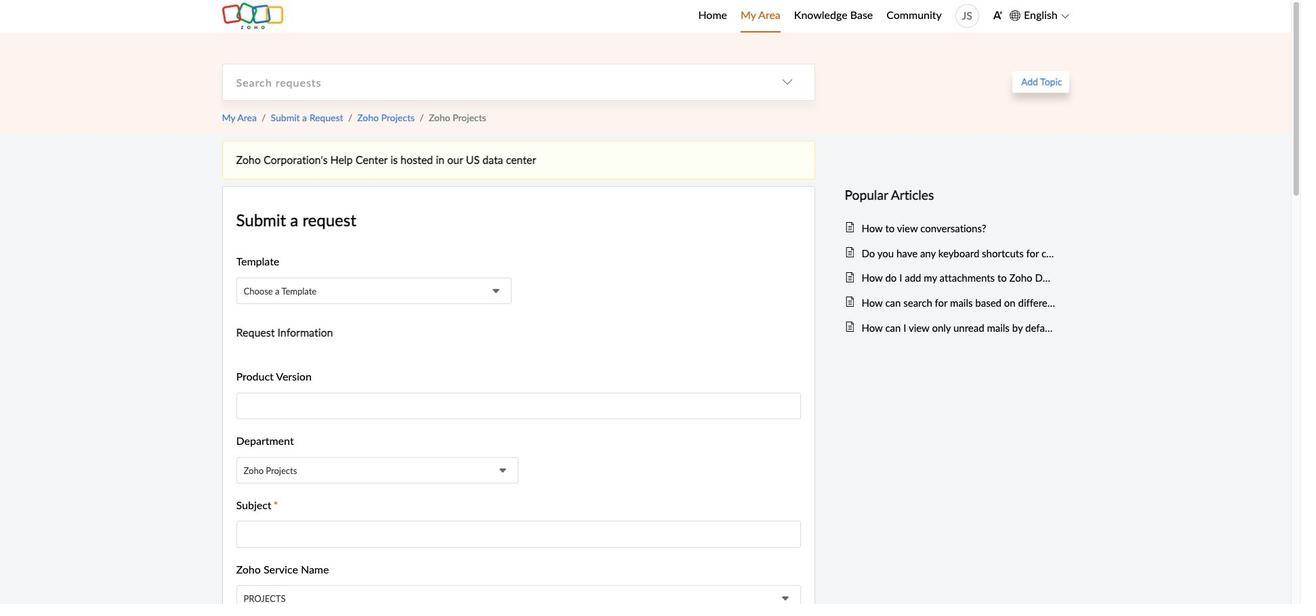 Task type: describe. For each thing, give the bounding box(es) containing it.
user preference element
[[993, 6, 1003, 26]]

choose category image
[[782, 77, 793, 88]]

Search requests  field
[[223, 64, 760, 100]]

choose category element
[[760, 64, 814, 100]]

user preference image
[[993, 10, 1003, 20]]



Task type: locate. For each thing, give the bounding box(es) containing it.
choose languages element
[[1010, 7, 1069, 24]]

heading
[[845, 185, 1056, 206]]



Task type: vqa. For each thing, say whether or not it's contained in the screenshot.
month
no



